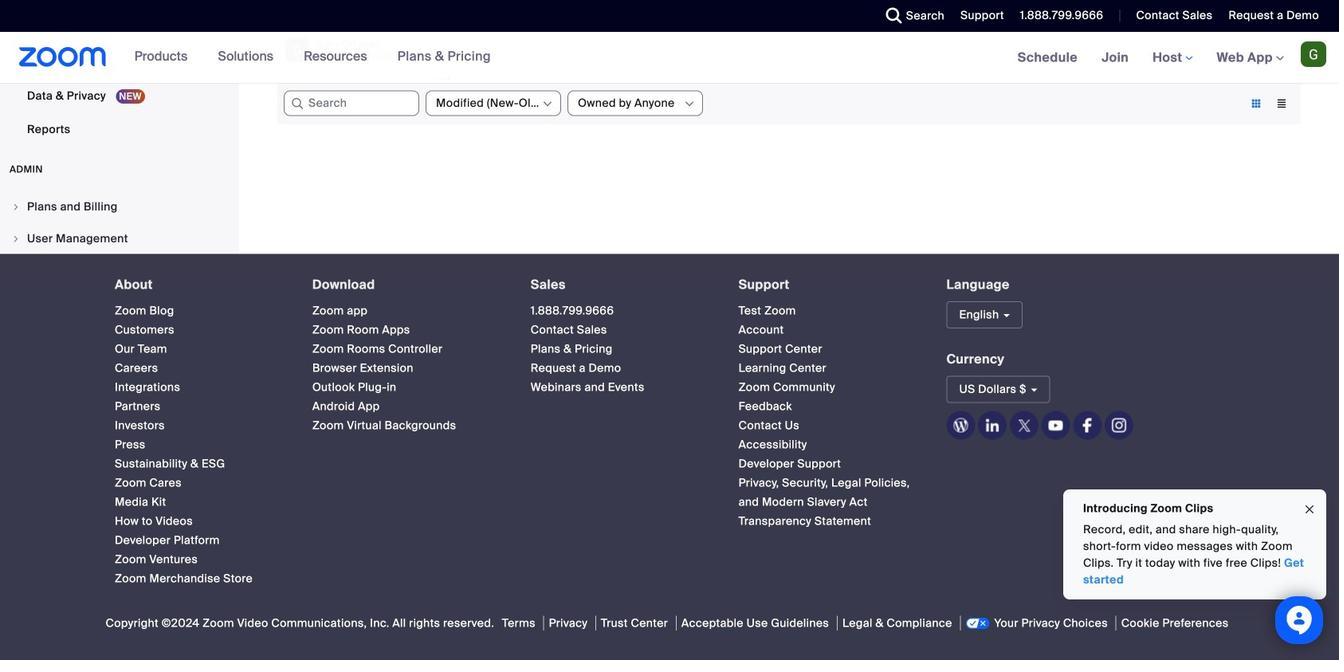 Task type: vqa. For each thing, say whether or not it's contained in the screenshot.
the meetings navigation
yes



Task type: locate. For each thing, give the bounding box(es) containing it.
2 show options image from the left
[[683, 98, 696, 111]]

1 horizontal spatial show options image
[[683, 98, 696, 111]]

1 vertical spatial menu item
[[0, 224, 234, 254]]

heading
[[115, 278, 284, 292], [312, 278, 502, 292], [531, 278, 710, 292], [739, 278, 918, 292]]

0 horizontal spatial show options image
[[541, 98, 554, 111]]

personal menu menu
[[0, 0, 234, 147]]

1 show options image from the left
[[541, 98, 554, 111]]

profile picture image
[[1301, 41, 1327, 67]]

menu item
[[0, 192, 234, 222], [0, 224, 234, 254]]

Search text field
[[284, 91, 419, 116]]

banner
[[0, 32, 1339, 84]]

0 vertical spatial menu item
[[0, 192, 234, 222]]

grid mode, selected image
[[1244, 96, 1269, 111]]

close image
[[1303, 501, 1316, 519]]

show options image
[[541, 98, 554, 111], [683, 98, 696, 111]]



Task type: describe. For each thing, give the bounding box(es) containing it.
2 heading from the left
[[312, 278, 502, 292]]

gary orlando 3/20/2024, 5:29:31 pm, modified at mar 20, 2024 by gary orlando, link element
[[277, 0, 464, 99]]

owner: gary orlando image
[[285, 37, 310, 63]]

1 menu item from the top
[[0, 192, 234, 222]]

zoom logo image
[[19, 47, 107, 67]]

4 heading from the left
[[739, 278, 918, 292]]

2 menu item from the top
[[0, 224, 234, 254]]

right image
[[11, 202, 21, 212]]

meetings navigation
[[1006, 32, 1339, 84]]

admin menu menu
[[0, 192, 234, 415]]

list mode, not selected image
[[1269, 96, 1295, 111]]

product information navigation
[[122, 32, 503, 83]]

right image
[[11, 234, 21, 244]]

3 heading from the left
[[531, 278, 710, 292]]

1 heading from the left
[[115, 278, 284, 292]]



